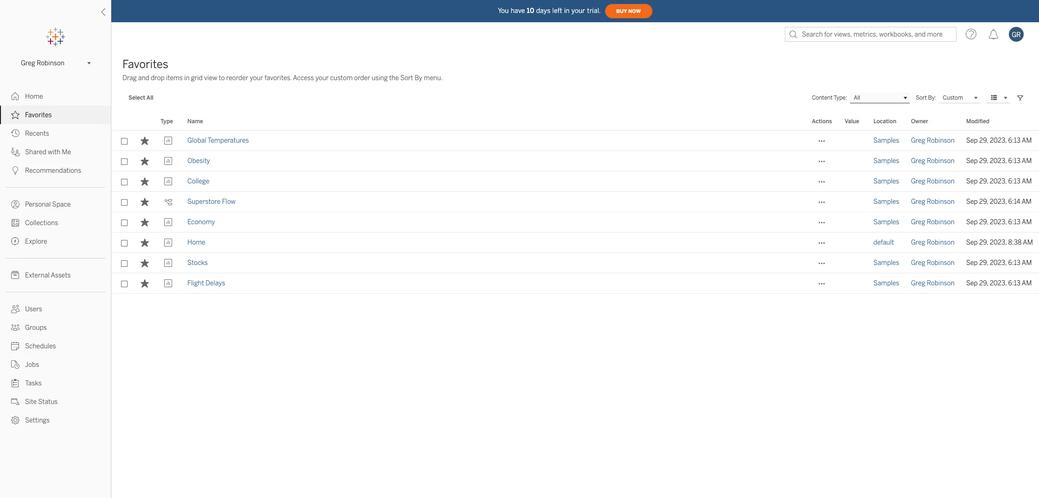 Task type: describe. For each thing, give the bounding box(es) containing it.
greg robinson button
[[17, 58, 94, 69]]

samples link for superstore flow
[[874, 192, 900, 213]]

2023, for home
[[990, 239, 1007, 247]]

list view image
[[990, 94, 999, 102]]

explore link
[[0, 232, 111, 251]]

am for obesity
[[1022, 157, 1032, 165]]

shared with me link
[[0, 143, 111, 161]]

cell for superstore flow
[[839, 192, 868, 213]]

global temperatures
[[187, 137, 249, 145]]

samples for superstore flow
[[874, 198, 900, 206]]

left
[[553, 7, 563, 15]]

by text only_f5he34f image for settings
[[11, 417, 19, 425]]

sep 29, 2023, 6:13 am for stocks
[[967, 259, 1032, 267]]

you have 10 days left in your trial.
[[498, 7, 601, 15]]

samples link for global temperatures
[[874, 131, 900, 151]]

greg inside dropdown button
[[21, 59, 35, 67]]

personal
[[25, 201, 51, 209]]

row containing superstore flow
[[111, 192, 1040, 213]]

have
[[511, 7, 525, 15]]

cell for economy
[[839, 213, 868, 233]]

29, for college
[[980, 178, 989, 186]]

actions
[[812, 118, 832, 125]]

6:13 for stocks
[[1009, 259, 1021, 267]]

buy now
[[617, 8, 641, 14]]

type
[[161, 118, 173, 125]]

the
[[389, 74, 399, 82]]

am for flight delays
[[1022, 280, 1032, 288]]

am for home
[[1023, 239, 1033, 247]]

robinson for superstore flow
[[927, 198, 955, 206]]

schedules
[[25, 343, 56, 351]]

drag
[[123, 74, 137, 82]]

obesity
[[187, 157, 210, 165]]

personal space
[[25, 201, 71, 209]]

explore
[[25, 238, 47, 246]]

type:
[[834, 95, 848, 101]]

favorites for favorites
[[25, 111, 52, 119]]

cell for global temperatures
[[839, 131, 868, 151]]

2023, for flight delays
[[990, 280, 1007, 288]]

site status
[[25, 399, 58, 407]]

groups
[[25, 324, 47, 332]]

sep for college
[[967, 178, 978, 186]]

robinson inside dropdown button
[[37, 59, 64, 67]]

0 vertical spatial home link
[[0, 87, 111, 106]]

flow image
[[164, 198, 172, 207]]

tasks link
[[0, 375, 111, 393]]

access
[[293, 74, 314, 82]]

drop
[[151, 74, 165, 82]]

am for superstore flow
[[1022, 198, 1032, 206]]

greg robinson link for economy
[[911, 213, 955, 233]]

you
[[498, 7, 509, 15]]

greg for global temperatures
[[911, 137, 926, 145]]

2023, for global temperatures
[[990, 137, 1007, 145]]

cell for home
[[839, 233, 868, 253]]

row containing home
[[111, 233, 1040, 253]]

stocks link
[[187, 253, 208, 274]]

recommendations link
[[0, 161, 111, 180]]

flight delays
[[187, 280, 225, 288]]

2023, for stocks
[[990, 259, 1007, 267]]

to
[[219, 74, 225, 82]]

by:
[[929, 95, 937, 101]]

greg robinson inside dropdown button
[[21, 59, 64, 67]]

custom button
[[940, 92, 981, 103]]

greg robinson for flight delays
[[911, 280, 955, 288]]

greg robinson for obesity
[[911, 157, 955, 165]]

1 vertical spatial home link
[[187, 233, 205, 253]]

trial.
[[587, 7, 601, 15]]

2023, for economy
[[990, 219, 1007, 226]]

greg for economy
[[911, 219, 926, 226]]

samples for economy
[[874, 219, 900, 226]]

robinson for college
[[927, 178, 955, 186]]

greg robinson link for global temperatures
[[911, 131, 955, 151]]

site status link
[[0, 393, 111, 412]]

superstore flow link
[[187, 192, 236, 213]]

buy
[[617, 8, 627, 14]]

greg robinson for superstore flow
[[911, 198, 955, 206]]

robinson for economy
[[927, 219, 955, 226]]

row containing global temperatures
[[111, 131, 1040, 151]]

collections
[[25, 220, 58, 227]]

main navigation. press the up and down arrow keys to access links. element
[[0, 87, 111, 430]]

recommendations
[[25, 167, 81, 175]]

29, for flight delays
[[980, 280, 989, 288]]

greg robinson for global temperatures
[[911, 137, 955, 145]]

by text only_f5he34f image for jobs
[[11, 361, 19, 369]]

sep 29, 2023, 6:14 am
[[967, 198, 1032, 206]]

sort inside favorites drag and drop items in grid view to reorder your favorites. access your custom order using the sort by menu.
[[400, 74, 413, 82]]

view
[[204, 74, 217, 82]]

view image for stocks
[[164, 259, 172, 268]]

greg robinson link for home
[[911, 233, 955, 253]]

cell for obesity
[[839, 151, 868, 172]]

greg robinson link for stocks
[[911, 253, 955, 274]]

row containing economy
[[111, 213, 1040, 233]]

global
[[187, 137, 206, 145]]

groups link
[[0, 319, 111, 337]]

2023, for superstore flow
[[990, 198, 1007, 206]]

obesity link
[[187, 151, 210, 172]]

by text only_f5he34f image for external assets
[[11, 271, 19, 280]]

greg for home
[[911, 239, 926, 247]]

samples link for flight delays
[[874, 274, 900, 294]]

by text only_f5he34f image for explore
[[11, 238, 19, 246]]

by text only_f5he34f image for favorites
[[11, 111, 19, 119]]

college link
[[187, 172, 209, 192]]

using
[[372, 74, 388, 82]]

29, for economy
[[980, 219, 989, 226]]

view image for economy
[[164, 219, 172, 227]]

me
[[62, 149, 71, 156]]

all inside dropdown button
[[854, 95, 860, 101]]

sep 29, 2023, 8:38 am
[[967, 239, 1033, 247]]

29, for superstore flow
[[980, 198, 989, 206]]

college
[[187, 178, 209, 186]]

1 horizontal spatial sort
[[916, 95, 927, 101]]

shared with me
[[25, 149, 71, 156]]

stocks
[[187, 259, 208, 267]]

29, for global temperatures
[[980, 137, 989, 145]]

sep for global temperatures
[[967, 137, 978, 145]]

flight delays link
[[187, 274, 225, 294]]

content
[[812, 95, 833, 101]]

favorites link
[[0, 106, 111, 124]]

greg for obesity
[[911, 157, 926, 165]]

external assets
[[25, 272, 71, 280]]

default
[[874, 239, 894, 247]]

flow
[[222, 198, 236, 206]]

greg robinson link for flight delays
[[911, 274, 955, 294]]

recents link
[[0, 124, 111, 143]]



Task type: locate. For each thing, give the bounding box(es) containing it.
1 horizontal spatial your
[[316, 74, 329, 82]]

by text only_f5he34f image inside users link
[[11, 305, 19, 314]]

2 all from the left
[[854, 95, 860, 101]]

5 greg robinson link from the top
[[911, 213, 955, 233]]

by text only_f5he34f image left schedules
[[11, 342, 19, 351]]

by text only_f5he34f image inside explore link
[[11, 238, 19, 246]]

all right select
[[147, 95, 153, 101]]

all inside button
[[147, 95, 153, 101]]

1 6:13 from the top
[[1009, 137, 1021, 145]]

greg for superstore flow
[[911, 198, 926, 206]]

sep for flight delays
[[967, 280, 978, 288]]

assets
[[51, 272, 71, 280]]

users link
[[0, 300, 111, 319]]

by text only_f5he34f image inside jobs link
[[11, 361, 19, 369]]

by text only_f5he34f image inside external assets link
[[11, 271, 19, 280]]

7 row from the top
[[111, 253, 1040, 274]]

samples link for obesity
[[874, 151, 900, 172]]

by text only_f5he34f image left site
[[11, 398, 19, 407]]

favorites inside main navigation. press the up and down arrow keys to access links. element
[[25, 111, 52, 119]]

favorites drag and drop items in grid view to reorder your favorites. access your custom order using the sort by menu.
[[123, 58, 443, 82]]

greg robinson for stocks
[[911, 259, 955, 267]]

row group containing global temperatures
[[111, 131, 1040, 294]]

3 view image from the top
[[164, 239, 172, 247]]

by text only_f5he34f image inside the personal space link
[[11, 200, 19, 209]]

7 by text only_f5he34f image from the top
[[11, 271, 19, 280]]

4 samples from the top
[[874, 198, 900, 206]]

6 by text only_f5he34f image from the top
[[11, 238, 19, 246]]

sep 29, 2023, 6:13 am for college
[[967, 178, 1032, 186]]

10
[[527, 7, 535, 15]]

home inside row
[[187, 239, 205, 247]]

3 sep from the top
[[967, 178, 978, 186]]

3 cell from the top
[[839, 172, 868, 192]]

7 29, from the top
[[980, 259, 989, 267]]

1 view image from the top
[[164, 157, 172, 166]]

by text only_f5he34f image for schedules
[[11, 342, 19, 351]]

7 samples link from the top
[[874, 274, 900, 294]]

by text only_f5he34f image left groups
[[11, 324, 19, 332]]

sep for economy
[[967, 219, 978, 226]]

select
[[129, 95, 145, 101]]

1 by text only_f5he34f image from the top
[[11, 92, 19, 101]]

view image
[[164, 137, 172, 145], [164, 178, 172, 186], [164, 239, 172, 247], [164, 259, 172, 268], [164, 280, 172, 288]]

by text only_f5he34f image inside collections link
[[11, 219, 19, 227]]

4 by text only_f5he34f image from the top
[[11, 380, 19, 388]]

6:13 for global temperatures
[[1009, 137, 1021, 145]]

1 horizontal spatial all
[[854, 95, 860, 101]]

7 sep from the top
[[967, 259, 978, 267]]

grid containing global temperatures
[[111, 113, 1040, 499]]

am for stocks
[[1022, 259, 1032, 267]]

0 vertical spatial home
[[25, 93, 43, 101]]

buy now button
[[605, 4, 653, 19]]

8 cell from the top
[[839, 274, 868, 294]]

5 29, from the top
[[980, 219, 989, 226]]

by text only_f5he34f image inside schedules link
[[11, 342, 19, 351]]

in left grid
[[184, 74, 190, 82]]

greg for stocks
[[911, 259, 926, 267]]

2 by text only_f5he34f image from the top
[[11, 219, 19, 227]]

1 horizontal spatial in
[[564, 7, 570, 15]]

view image for college
[[164, 178, 172, 186]]

row containing flight delays
[[111, 274, 1040, 294]]

2 samples from the top
[[874, 157, 900, 165]]

am for economy
[[1022, 219, 1032, 226]]

2 29, from the top
[[980, 157, 989, 165]]

1 vertical spatial home
[[187, 239, 205, 247]]

sort left by:
[[916, 95, 927, 101]]

owner
[[911, 118, 929, 125]]

5 cell from the top
[[839, 213, 868, 233]]

6 sep 29, 2023, 6:13 am from the top
[[967, 280, 1032, 288]]

am for global temperatures
[[1022, 137, 1032, 145]]

view image down type
[[164, 137, 172, 145]]

5 view image from the top
[[164, 280, 172, 288]]

navigation panel element
[[0, 28, 111, 430]]

home up favorites link
[[25, 93, 43, 101]]

greg for flight delays
[[911, 280, 926, 288]]

cell for stocks
[[839, 253, 868, 274]]

status
[[38, 399, 58, 407]]

cell for college
[[839, 172, 868, 192]]

29, for home
[[980, 239, 989, 247]]

4 2023, from the top
[[990, 198, 1007, 206]]

samples
[[874, 137, 900, 145], [874, 157, 900, 165], [874, 178, 900, 186], [874, 198, 900, 206], [874, 219, 900, 226], [874, 259, 900, 267], [874, 280, 900, 288]]

home link
[[0, 87, 111, 106], [187, 233, 205, 253]]

4 6:13 from the top
[[1009, 219, 1021, 226]]

samples for college
[[874, 178, 900, 186]]

sep for stocks
[[967, 259, 978, 267]]

sep for home
[[967, 239, 978, 247]]

3 6:13 from the top
[[1009, 178, 1021, 186]]

robinson
[[37, 59, 64, 67], [927, 137, 955, 145], [927, 157, 955, 165], [927, 178, 955, 186], [927, 198, 955, 206], [927, 219, 955, 226], [927, 239, 955, 247], [927, 259, 955, 267], [927, 280, 955, 288]]

by text only_f5he34f image inside shared with me link
[[11, 148, 19, 156]]

view image left obesity link
[[164, 157, 172, 166]]

superstore flow
[[187, 198, 236, 206]]

view image left stocks 'link'
[[164, 259, 172, 268]]

2 sep from the top
[[967, 157, 978, 165]]

8 row from the top
[[111, 274, 1040, 294]]

view image for obesity
[[164, 157, 172, 166]]

by text only_f5he34f image for shared with me
[[11, 148, 19, 156]]

by text only_f5he34f image for home
[[11, 92, 19, 101]]

superstore
[[187, 198, 221, 206]]

name
[[187, 118, 203, 125]]

2 sep 29, 2023, 6:13 am from the top
[[967, 157, 1032, 165]]

0 vertical spatial sort
[[400, 74, 413, 82]]

1 vertical spatial in
[[184, 74, 190, 82]]

1 horizontal spatial home
[[187, 239, 205, 247]]

sep
[[967, 137, 978, 145], [967, 157, 978, 165], [967, 178, 978, 186], [967, 198, 978, 206], [967, 219, 978, 226], [967, 239, 978, 247], [967, 259, 978, 267], [967, 280, 978, 288]]

view image left flight
[[164, 280, 172, 288]]

2023,
[[990, 137, 1007, 145], [990, 157, 1007, 165], [990, 178, 1007, 186], [990, 198, 1007, 206], [990, 219, 1007, 226], [990, 239, 1007, 247], [990, 259, 1007, 267], [990, 280, 1007, 288]]

5 by text only_f5he34f image from the top
[[11, 398, 19, 407]]

by text only_f5he34f image left shared at the top left
[[11, 148, 19, 156]]

0 horizontal spatial favorites
[[25, 111, 52, 119]]

robinson for home
[[927, 239, 955, 247]]

samples link for economy
[[874, 213, 900, 233]]

1 29, from the top
[[980, 137, 989, 145]]

3 samples link from the top
[[874, 172, 900, 192]]

by text only_f5he34f image
[[11, 148, 19, 156], [11, 219, 19, 227], [11, 342, 19, 351], [11, 380, 19, 388], [11, 398, 19, 407]]

29, for stocks
[[980, 259, 989, 267]]

cell
[[839, 131, 868, 151], [839, 151, 868, 172], [839, 172, 868, 192], [839, 192, 868, 213], [839, 213, 868, 233], [839, 233, 868, 253], [839, 253, 868, 274], [839, 274, 868, 294]]

robinson for flight delays
[[927, 280, 955, 288]]

1 sep from the top
[[967, 137, 978, 145]]

sort by:
[[916, 95, 937, 101]]

greg robinson for home
[[911, 239, 955, 247]]

economy link
[[187, 213, 215, 233]]

your right reorder
[[250, 74, 263, 82]]

3 29, from the top
[[980, 178, 989, 186]]

select all button
[[123, 92, 159, 103]]

recents
[[25, 130, 49, 138]]

greg
[[21, 59, 35, 67], [911, 137, 926, 145], [911, 157, 926, 165], [911, 178, 926, 186], [911, 198, 926, 206], [911, 219, 926, 226], [911, 239, 926, 247], [911, 259, 926, 267], [911, 280, 926, 288]]

am for college
[[1022, 178, 1032, 186]]

by text only_f5he34f image left tasks
[[11, 380, 19, 388]]

your left trial.
[[572, 7, 585, 15]]

by text only_f5he34f image inside home link
[[11, 92, 19, 101]]

0 horizontal spatial all
[[147, 95, 153, 101]]

0 vertical spatial favorites
[[123, 58, 168, 71]]

home link down the greg robinson dropdown button
[[0, 87, 111, 106]]

sep 29, 2023, 6:13 am for flight delays
[[967, 280, 1032, 288]]

5 by text only_f5he34f image from the top
[[11, 200, 19, 209]]

view image down flow image
[[164, 219, 172, 227]]

by text only_f5he34f image for personal space
[[11, 200, 19, 209]]

8 greg robinson link from the top
[[911, 274, 955, 294]]

6:13 for flight delays
[[1009, 280, 1021, 288]]

greg for college
[[911, 178, 926, 186]]

home
[[25, 93, 43, 101], [187, 239, 205, 247]]

by text only_f5he34f image inside recents link
[[11, 129, 19, 138]]

by text only_f5he34f image for site status
[[11, 398, 19, 407]]

view image for home
[[164, 239, 172, 247]]

items
[[166, 74, 183, 82]]

by text only_f5he34f image for collections
[[11, 219, 19, 227]]

by text only_f5he34f image inside favorites link
[[11, 111, 19, 119]]

4 samples link from the top
[[874, 192, 900, 213]]

select all
[[129, 95, 153, 101]]

am
[[1022, 137, 1032, 145], [1022, 157, 1032, 165], [1022, 178, 1032, 186], [1022, 198, 1032, 206], [1022, 219, 1032, 226], [1023, 239, 1033, 247], [1022, 259, 1032, 267], [1022, 280, 1032, 288]]

6:13 for obesity
[[1009, 157, 1021, 165]]

4 greg robinson link from the top
[[911, 192, 955, 213]]

by text only_f5he34f image up recents link at the left of the page
[[11, 111, 19, 119]]

tasks
[[25, 380, 42, 388]]

by text only_f5he34f image left recents
[[11, 129, 19, 138]]

6 sep from the top
[[967, 239, 978, 247]]

by text only_f5he34f image left collections
[[11, 219, 19, 227]]

0 horizontal spatial home
[[25, 93, 43, 101]]

greg robinson for economy
[[911, 219, 955, 226]]

sep for superstore flow
[[967, 198, 978, 206]]

5 sep from the top
[[967, 219, 978, 226]]

1 all from the left
[[147, 95, 153, 101]]

in inside favorites drag and drop items in grid view to reorder your favorites. access your custom order using the sort by menu.
[[184, 74, 190, 82]]

1 row from the top
[[111, 131, 1040, 151]]

4 by text only_f5he34f image from the top
[[11, 167, 19, 175]]

samples for flight delays
[[874, 280, 900, 288]]

greg robinson for college
[[911, 178, 955, 186]]

row containing obesity
[[111, 151, 1040, 172]]

samples link for college
[[874, 172, 900, 192]]

sep 29, 2023, 6:13 am for obesity
[[967, 157, 1032, 165]]

economy
[[187, 219, 215, 226]]

2 cell from the top
[[839, 151, 868, 172]]

by text only_f5he34f image
[[11, 92, 19, 101], [11, 111, 19, 119], [11, 129, 19, 138], [11, 167, 19, 175], [11, 200, 19, 209], [11, 238, 19, 246], [11, 271, 19, 280], [11, 305, 19, 314], [11, 324, 19, 332], [11, 361, 19, 369], [11, 417, 19, 425]]

with
[[48, 149, 60, 156]]

sort left by
[[400, 74, 413, 82]]

0 horizontal spatial home link
[[0, 87, 111, 106]]

menu.
[[424, 74, 443, 82]]

6 samples from the top
[[874, 259, 900, 267]]

sep 29, 2023, 6:13 am
[[967, 137, 1032, 145], [967, 157, 1032, 165], [967, 178, 1032, 186], [967, 219, 1032, 226], [967, 259, 1032, 267], [967, 280, 1032, 288]]

0 horizontal spatial your
[[250, 74, 263, 82]]

6:14
[[1009, 198, 1021, 206]]

6 29, from the top
[[980, 239, 989, 247]]

greg robinson
[[21, 59, 64, 67], [911, 137, 955, 145], [911, 157, 955, 165], [911, 178, 955, 186], [911, 198, 955, 206], [911, 219, 955, 226], [911, 239, 955, 247], [911, 259, 955, 267], [911, 280, 955, 288]]

in for favorites
[[184, 74, 190, 82]]

samples for stocks
[[874, 259, 900, 267]]

settings
[[25, 417, 50, 425]]

1 horizontal spatial favorites
[[123, 58, 168, 71]]

by text only_f5he34f image left settings
[[11, 417, 19, 425]]

by
[[415, 74, 423, 82]]

3 greg robinson link from the top
[[911, 172, 955, 192]]

shared
[[25, 149, 46, 156]]

value
[[845, 118, 860, 125]]

view image for global temperatures
[[164, 137, 172, 145]]

2023, for college
[[990, 178, 1007, 186]]

favorites.
[[265, 74, 292, 82]]

sep 29, 2023, 6:13 am for global temperatures
[[967, 137, 1032, 145]]

cell for flight delays
[[839, 274, 868, 294]]

your right access
[[316, 74, 329, 82]]

2 2023, from the top
[[990, 157, 1007, 165]]

6 6:13 from the top
[[1009, 280, 1021, 288]]

by text only_f5he34f image left recommendations
[[11, 167, 19, 175]]

row containing stocks
[[111, 253, 1040, 274]]

robinson for global temperatures
[[927, 137, 955, 145]]

6 row from the top
[[111, 233, 1040, 253]]

7 2023, from the top
[[990, 259, 1007, 267]]

by text only_f5he34f image inside tasks "link"
[[11, 380, 19, 388]]

3 sep 29, 2023, 6:13 am from the top
[[967, 178, 1032, 186]]

7 samples from the top
[[874, 280, 900, 288]]

2 horizontal spatial your
[[572, 7, 585, 15]]

1 view image from the top
[[164, 137, 172, 145]]

by text only_f5he34f image for users
[[11, 305, 19, 314]]

5 samples link from the top
[[874, 213, 900, 233]]

flight
[[187, 280, 204, 288]]

samples link for stocks
[[874, 253, 900, 274]]

by text only_f5he34f image left jobs on the bottom of page
[[11, 361, 19, 369]]

favorites up recents
[[25, 111, 52, 119]]

10 by text only_f5he34f image from the top
[[11, 361, 19, 369]]

greg robinson link for superstore flow
[[911, 192, 955, 213]]

robinson for stocks
[[927, 259, 955, 267]]

content type:
[[812, 95, 848, 101]]

by text only_f5he34f image left 'external'
[[11, 271, 19, 280]]

2 greg robinson link from the top
[[911, 151, 955, 172]]

custom
[[330, 74, 353, 82]]

in right left
[[564, 7, 570, 15]]

8 sep from the top
[[967, 280, 978, 288]]

1 sep 29, 2023, 6:13 am from the top
[[967, 137, 1032, 145]]

2 row from the top
[[111, 151, 1040, 172]]

4 sep from the top
[[967, 198, 978, 206]]

4 sep 29, 2023, 6:13 am from the top
[[967, 219, 1032, 226]]

Search for views, metrics, workbooks, and more text field
[[785, 27, 957, 42]]

by text only_f5he34f image inside recommendations "link"
[[11, 167, 19, 175]]

collections link
[[0, 214, 111, 232]]

modified
[[967, 118, 990, 125]]

view image
[[164, 157, 172, 166], [164, 219, 172, 227]]

by text only_f5he34f image left users
[[11, 305, 19, 314]]

days
[[536, 7, 551, 15]]

3 by text only_f5he34f image from the top
[[11, 129, 19, 138]]

personal space link
[[0, 195, 111, 214]]

order
[[354, 74, 370, 82]]

6 cell from the top
[[839, 233, 868, 253]]

3 by text only_f5he34f image from the top
[[11, 342, 19, 351]]

5 2023, from the top
[[990, 219, 1007, 226]]

3 samples from the top
[[874, 178, 900, 186]]

jobs link
[[0, 356, 111, 375]]

external assets link
[[0, 266, 111, 285]]

reorder
[[226, 74, 248, 82]]

4 view image from the top
[[164, 259, 172, 268]]

2 6:13 from the top
[[1009, 157, 1021, 165]]

6:13 for college
[[1009, 178, 1021, 186]]

1 vertical spatial view image
[[164, 219, 172, 227]]

sep 29, 2023, 6:13 am for economy
[[967, 219, 1032, 226]]

0 horizontal spatial sort
[[400, 74, 413, 82]]

8 2023, from the top
[[990, 280, 1007, 288]]

2 by text only_f5he34f image from the top
[[11, 111, 19, 119]]

space
[[52, 201, 71, 209]]

8 by text only_f5he34f image from the top
[[11, 305, 19, 314]]

row containing college
[[111, 172, 1040, 192]]

2 view image from the top
[[164, 219, 172, 227]]

4 29, from the top
[[980, 198, 989, 206]]

1 vertical spatial favorites
[[25, 111, 52, 119]]

11 by text only_f5he34f image from the top
[[11, 417, 19, 425]]

1 vertical spatial sort
[[916, 95, 927, 101]]

0 vertical spatial view image
[[164, 157, 172, 166]]

by text only_f5he34f image for groups
[[11, 324, 19, 332]]

2 view image from the top
[[164, 178, 172, 186]]

external
[[25, 272, 50, 280]]

29,
[[980, 137, 989, 145], [980, 157, 989, 165], [980, 178, 989, 186], [980, 198, 989, 206], [980, 219, 989, 226], [980, 239, 989, 247], [980, 259, 989, 267], [980, 280, 989, 288]]

6 2023, from the top
[[990, 239, 1007, 247]]

sort
[[400, 74, 413, 82], [916, 95, 927, 101]]

by text only_f5he34f image inside settings link
[[11, 417, 19, 425]]

2 samples link from the top
[[874, 151, 900, 172]]

0 horizontal spatial in
[[184, 74, 190, 82]]

by text only_f5he34f image left explore
[[11, 238, 19, 246]]

home link up the stocks
[[187, 233, 205, 253]]

3 row from the top
[[111, 172, 1040, 192]]

all button
[[850, 92, 911, 103]]

6 greg robinson link from the top
[[911, 233, 955, 253]]

by text only_f5he34f image left personal
[[11, 200, 19, 209]]

greg robinson link for obesity
[[911, 151, 955, 172]]

9 by text only_f5he34f image from the top
[[11, 324, 19, 332]]

view image up flow image
[[164, 178, 172, 186]]

1 samples from the top
[[874, 137, 900, 145]]

6 samples link from the top
[[874, 253, 900, 274]]

schedules link
[[0, 337, 111, 356]]

7 cell from the top
[[839, 253, 868, 274]]

5 samples from the top
[[874, 219, 900, 226]]

29, for obesity
[[980, 157, 989, 165]]

2023, for obesity
[[990, 157, 1007, 165]]

sep for obesity
[[967, 157, 978, 165]]

home up the stocks
[[187, 239, 205, 247]]

by text only_f5he34f image for recommendations
[[11, 167, 19, 175]]

by text only_f5he34f image up favorites link
[[11, 92, 19, 101]]

1 by text only_f5he34f image from the top
[[11, 148, 19, 156]]

home inside main navigation. press the up and down arrow keys to access links. element
[[25, 93, 43, 101]]

by text only_f5he34f image for recents
[[11, 129, 19, 138]]

row
[[111, 131, 1040, 151], [111, 151, 1040, 172], [111, 172, 1040, 192], [111, 192, 1040, 213], [111, 213, 1040, 233], [111, 233, 1040, 253], [111, 253, 1040, 274], [111, 274, 1040, 294]]

and
[[138, 74, 149, 82]]

1 greg robinson link from the top
[[911, 131, 955, 151]]

view image for flight delays
[[164, 280, 172, 288]]

custom
[[943, 94, 963, 101]]

greg robinson link for college
[[911, 172, 955, 192]]

favorites for favorites drag and drop items in grid view to reorder your favorites. access your custom order using the sort by menu.
[[123, 58, 168, 71]]

users
[[25, 306, 42, 314]]

samples for global temperatures
[[874, 137, 900, 145]]

grid
[[191, 74, 203, 82]]

site
[[25, 399, 37, 407]]

1 cell from the top
[[839, 131, 868, 151]]

grid
[[111, 113, 1040, 499]]

default link
[[874, 233, 894, 253]]

8 29, from the top
[[980, 280, 989, 288]]

by text only_f5he34f image inside groups link
[[11, 324, 19, 332]]

in for you
[[564, 7, 570, 15]]

1 2023, from the top
[[990, 137, 1007, 145]]

favorites up and
[[123, 58, 168, 71]]

view image down flow image
[[164, 239, 172, 247]]

location
[[874, 118, 897, 125]]

row group
[[111, 131, 1040, 294]]

all right type:
[[854, 95, 860, 101]]

5 row from the top
[[111, 213, 1040, 233]]

5 sep 29, 2023, 6:13 am from the top
[[967, 259, 1032, 267]]

3 2023, from the top
[[990, 178, 1007, 186]]

1 samples link from the top
[[874, 131, 900, 151]]

jobs
[[25, 362, 39, 369]]

4 cell from the top
[[839, 192, 868, 213]]

4 row from the top
[[111, 192, 1040, 213]]

0 vertical spatial in
[[564, 7, 570, 15]]

favorites inside favorites drag and drop items in grid view to reorder your favorites. access your custom order using the sort by menu.
[[123, 58, 168, 71]]

global temperatures link
[[187, 131, 249, 151]]

5 6:13 from the top
[[1009, 259, 1021, 267]]

1 horizontal spatial home link
[[187, 233, 205, 253]]

8:38
[[1009, 239, 1022, 247]]

7 greg robinson link from the top
[[911, 253, 955, 274]]

by text only_f5he34f image inside 'site status' "link"
[[11, 398, 19, 407]]

delays
[[206, 280, 225, 288]]



Task type: vqa. For each thing, say whether or not it's contained in the screenshot.
Explore link
yes



